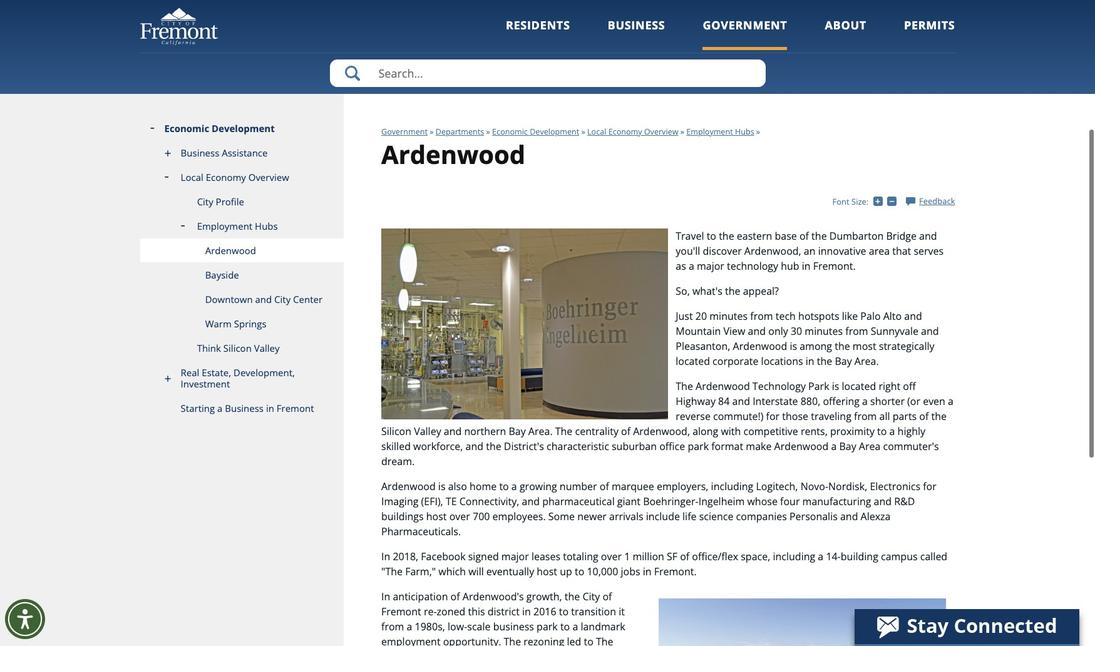 Task type: vqa. For each thing, say whether or not it's contained in the screenshot.
510-
no



Task type: locate. For each thing, give the bounding box(es) containing it.
1 vertical spatial ardenwood,
[[633, 424, 690, 438]]

0 horizontal spatial including
[[711, 479, 754, 493]]

just 20 minutes from tech hotspots like palo alto and mountain view and only 30 minutes from sunnyvale and pleasanton, ardenwood is among the most strategically located corporate locations in the bay area.
[[676, 309, 939, 368]]

life
[[683, 510, 697, 523]]

city up transition
[[583, 590, 600, 603]]

suburban
[[612, 439, 657, 453]]

bay up offering
[[835, 354, 852, 368]]

to up led
[[560, 620, 570, 634]]

format
[[712, 439, 743, 453]]

0 vertical spatial fremont.
[[813, 259, 856, 273]]

0 vertical spatial the
[[676, 379, 693, 393]]

1 horizontal spatial ardenwood,
[[744, 244, 801, 258]]

1 horizontal spatial located
[[842, 379, 876, 393]]

2 horizontal spatial the
[[676, 379, 693, 393]]

1 vertical spatial local economy overview link
[[140, 165, 344, 190]]

size:
[[852, 196, 869, 207]]

0 horizontal spatial major
[[501, 550, 529, 563]]

1 vertical spatial park
[[537, 620, 558, 634]]

of up suburban
[[621, 424, 631, 438]]

technology
[[727, 259, 778, 273]]

1 vertical spatial the
[[555, 424, 573, 438]]

the down even
[[932, 409, 947, 423]]

700
[[473, 510, 490, 523]]

warm springs link
[[140, 312, 344, 336]]

and down manufacturing
[[840, 510, 858, 523]]

travel to the eastern base of the dumbarton bridge and you'll discover ardenwood, an innovative area that serves as a major technology hub in fremont.
[[676, 229, 944, 273]]

the down business on the bottom left
[[504, 635, 521, 646]]

1 horizontal spatial fremont.
[[813, 259, 856, 273]]

a inside "ardenwood is also home to a growing number of marquee employers, including logitech, novo-nordisk, electronics for imaging (efi), te connectivity, and pharmaceutical giant boehringer-ingelheim whose four manufacturing and r&d buildings host over 700 employees. some newer arrivals include life science companies personalis and alexza pharmaceuticals."
[[512, 479, 517, 493]]

area. down most
[[855, 354, 879, 368]]

of right number
[[600, 479, 609, 493]]

0 vertical spatial area.
[[855, 354, 879, 368]]

landmark
[[581, 620, 625, 634]]

host
[[426, 510, 447, 523], [537, 565, 557, 578]]

and up serves on the top right of the page
[[919, 229, 937, 243]]

0 vertical spatial host
[[426, 510, 447, 523]]

ardenwood, up office
[[633, 424, 690, 438]]

from left all
[[854, 409, 877, 423]]

and up workforce,
[[444, 424, 462, 438]]

0 horizontal spatial overview
[[248, 171, 289, 183]]

1 vertical spatial fremont.
[[654, 565, 697, 578]]

in for in anticipation of ardenwood's growth, the city of fremont re-zoned this district in 2016 to transition it from a 1980s, low-scale business park to a landmark employment opportunity. the rezoning led to 
[[381, 590, 390, 603]]

1 horizontal spatial area.
[[855, 354, 879, 368]]

0 vertical spatial bay
[[835, 354, 852, 368]]

0 horizontal spatial hubs
[[255, 220, 278, 232]]

in left 2016
[[522, 605, 531, 618]]

a right 'as'
[[689, 259, 694, 273]]

1 horizontal spatial park
[[688, 439, 709, 453]]

boehringer-
[[643, 495, 699, 508]]

competitive
[[744, 424, 798, 438]]

fremont down anticipation
[[381, 605, 421, 618]]

northern
[[464, 424, 506, 438]]

2 vertical spatial city
[[583, 590, 600, 603]]

ardenwood inside just 20 minutes from tech hotspots like palo alto and mountain view and only 30 minutes from sunnyvale and pleasanton, ardenwood is among the most strategically located corporate locations in the bay area.
[[733, 339, 787, 353]]

a inside in 2018, facebook signed major leases totaling over 1 million sf of office/flex space, including a 14-building campus called "the farm," which will eventually host up to 10,000 jobs in fremont.
[[818, 550, 824, 563]]

1 horizontal spatial hubs
[[735, 126, 754, 137]]

the up highway
[[676, 379, 693, 393]]

the down up
[[565, 590, 580, 603]]

technology
[[753, 379, 806, 393]]

is inside just 20 minutes from tech hotspots like palo alto and mountain view and only 30 minutes from sunnyvale and pleasanton, ardenwood is among the most strategically located corporate locations in the bay area.
[[790, 339, 797, 353]]

local
[[587, 126, 606, 137], [181, 171, 203, 183]]

dumbarton
[[830, 229, 884, 243]]

the ardenwood technology park is located right off highway 84 and interstate 880, offering a shorter (or even a reverse commute!) for those traveling from all parts of the silicon valley and northern bay area. the centrality of ardenwood, along with competitive rents, proximity to a highly skilled workforce, and the district's characteristic suburban office park format make ardenwood a bay area commuter's dream.
[[381, 379, 954, 468]]

0 horizontal spatial economy
[[206, 171, 246, 183]]

2 vertical spatial business
[[225, 402, 264, 414]]

0 horizontal spatial minutes
[[710, 309, 748, 323]]

those
[[782, 409, 808, 423]]

bay inside just 20 minutes from tech hotspots like palo alto and mountain view and only 30 minutes from sunnyvale and pleasanton, ardenwood is among the most strategically located corporate locations in the bay area.
[[835, 354, 852, 368]]

is
[[790, 339, 797, 353], [832, 379, 839, 393], [438, 479, 446, 493]]

1 vertical spatial minutes
[[805, 324, 843, 338]]

0 horizontal spatial area.
[[528, 424, 553, 438]]

overview
[[644, 126, 678, 137], [248, 171, 289, 183]]

space,
[[741, 550, 770, 563]]

+
[[883, 195, 887, 207]]

real
[[181, 366, 199, 379]]

from up employment
[[381, 620, 404, 634]]

the inside in anticipation of ardenwood's growth, the city of fremont re-zoned this district in 2016 to transition it from a 1980s, low-scale business park to a landmark employment opportunity. the rezoning led to
[[565, 590, 580, 603]]

4 » from the left
[[681, 126, 684, 137]]

development inside government » departments » economic development » local economy overview » employment hubs ardenwood
[[530, 126, 579, 137]]

over down te
[[449, 510, 470, 523]]

the up characteristic on the bottom of the page
[[555, 424, 573, 438]]

in anticipation of ardenwood's growth, the city of fremont re-zoned this district in 2016 to transition it from a 1980s, low-scale business park to a landmark employment opportunity. the rezoning led to 
[[381, 590, 645, 646]]

1
[[624, 550, 630, 563]]

0 horizontal spatial the
[[504, 635, 521, 646]]

to up discover
[[707, 229, 716, 243]]

leases
[[532, 550, 560, 563]]

economic up business assistance
[[164, 122, 209, 135]]

to right home
[[499, 479, 509, 493]]

in inside the travel to the eastern base of the dumbarton bridge and you'll discover ardenwood, an innovative area that serves as a major technology hub in fremont.
[[802, 259, 811, 273]]

business assistance
[[181, 146, 268, 159]]

it
[[619, 605, 625, 618]]

0 vertical spatial over
[[449, 510, 470, 523]]

located
[[676, 354, 710, 368], [842, 379, 876, 393]]

silicon up skilled at the left bottom
[[381, 424, 411, 438]]

is down 30 on the right bottom of page
[[790, 339, 797, 353]]

about
[[825, 18, 867, 33]]

four
[[780, 495, 800, 508]]

located up offering
[[842, 379, 876, 393]]

1 vertical spatial is
[[832, 379, 839, 393]]

in down million
[[643, 565, 652, 578]]

totaling
[[563, 550, 598, 563]]

fremont down development,
[[277, 402, 314, 414]]

major up eventually
[[501, 550, 529, 563]]

appeal?
[[743, 284, 779, 298]]

rents,
[[801, 424, 828, 438]]

feedback link
[[906, 195, 955, 206]]

to inside in 2018, facebook signed major leases totaling over 1 million sf of office/flex space, including a 14-building campus called "the farm," which will eventually host up to 10,000 jobs in fremont.
[[575, 565, 584, 578]]

from up only
[[750, 309, 773, 323]]

2 horizontal spatial is
[[832, 379, 839, 393]]

development up assistance
[[212, 122, 275, 135]]

economic inside government » departments » economic development » local economy overview » employment hubs ardenwood
[[492, 126, 528, 137]]

bay up district's
[[509, 424, 526, 438]]

font
[[833, 196, 850, 207]]

1 horizontal spatial valley
[[414, 424, 441, 438]]

from down the like
[[846, 324, 868, 338]]

in inside in anticipation of ardenwood's growth, the city of fremont re-zoned this district in 2016 to transition it from a 1980s, low-scale business park to a landmark employment opportunity. the rezoning led to
[[522, 605, 531, 618]]

development down search text field
[[530, 126, 579, 137]]

1 vertical spatial government link
[[381, 126, 428, 137]]

as
[[676, 259, 686, 273]]

valley up development,
[[254, 342, 280, 354]]

2 in from the top
[[381, 590, 390, 603]]

2 horizontal spatial city
[[583, 590, 600, 603]]

a left growing
[[512, 479, 517, 493]]

base
[[775, 229, 797, 243]]

host down the leases
[[537, 565, 557, 578]]

a left 14-
[[818, 550, 824, 563]]

bay down proximity
[[839, 439, 856, 453]]

0 vertical spatial including
[[711, 479, 754, 493]]

located inside the ardenwood technology park is located right off highway 84 and interstate 880, offering a shorter (or even a reverse commute!) for those traveling from all parts of the silicon valley and northern bay area. the centrality of ardenwood, along with competitive rents, proximity to a highly skilled workforce, and the district's characteristic suburban office park format make ardenwood a bay area commuter's dream.
[[842, 379, 876, 393]]

0 vertical spatial fremont
[[277, 402, 314, 414]]

including inside in 2018, facebook signed major leases totaling over 1 million sf of office/flex space, including a 14-building campus called "the farm," which will eventually host up to 10,000 jobs in fremont.
[[773, 550, 815, 563]]

1 horizontal spatial host
[[537, 565, 557, 578]]

1 vertical spatial local
[[181, 171, 203, 183]]

1 horizontal spatial development
[[530, 126, 579, 137]]

0 vertical spatial park
[[688, 439, 709, 453]]

a up led
[[573, 620, 578, 634]]

reverse
[[676, 409, 711, 423]]

Search text field
[[330, 59, 766, 87]]

1 horizontal spatial the
[[555, 424, 573, 438]]

1 vertical spatial fremont
[[381, 605, 421, 618]]

1 horizontal spatial employment
[[686, 126, 733, 137]]

highway
[[676, 394, 716, 408]]

0 horizontal spatial fremont.
[[654, 565, 697, 578]]

in down "the
[[381, 590, 390, 603]]

including right space, on the right of page
[[773, 550, 815, 563]]

economy
[[608, 126, 642, 137], [206, 171, 246, 183]]

0 horizontal spatial over
[[449, 510, 470, 523]]

about link
[[825, 18, 867, 50]]

science
[[699, 510, 734, 523]]

0 vertical spatial government link
[[703, 18, 787, 50]]

in down development,
[[266, 402, 274, 414]]

1 in from the top
[[381, 550, 390, 563]]

located down pleasanton,
[[676, 354, 710, 368]]

minutes down hotspots
[[805, 324, 843, 338]]

ardenwood is also home to a growing number of marquee employers, including logitech, novo-nordisk, electronics for imaging (efi), te connectivity, and pharmaceutical giant boehringer-ingelheim whose four manufacturing and r&d buildings host over 700 employees. some newer arrivals include life science companies personalis and alexza pharmaceuticals.
[[381, 479, 937, 538]]

feedback
[[919, 195, 955, 206]]

1 vertical spatial including
[[773, 550, 815, 563]]

economic development link up assistance
[[140, 116, 344, 141]]

ardenwood,
[[744, 244, 801, 258], [633, 424, 690, 438]]

park
[[688, 439, 709, 453], [537, 620, 558, 634]]

area. inside just 20 minutes from tech hotspots like palo alto and mountain view and only 30 minutes from sunnyvale and pleasanton, ardenwood is among the most strategically located corporate locations in the bay area.
[[855, 354, 879, 368]]

local inside government » departments » economic development » local economy overview » employment hubs ardenwood
[[587, 126, 606, 137]]

alto
[[883, 309, 902, 323]]

park
[[808, 379, 829, 393]]

for inside "ardenwood is also home to a growing number of marquee employers, including logitech, novo-nordisk, electronics for imaging (efi), te connectivity, and pharmaceutical giant boehringer-ingelheim whose four manufacturing and r&d buildings host over 700 employees. some newer arrivals include life science companies personalis and alexza pharmaceuticals."
[[923, 479, 937, 493]]

0 vertical spatial is
[[790, 339, 797, 353]]

in down an
[[802, 259, 811, 273]]

0 horizontal spatial host
[[426, 510, 447, 523]]

ardenwood, down base
[[744, 244, 801, 258]]

of up zoned
[[451, 590, 460, 603]]

the
[[676, 379, 693, 393], [555, 424, 573, 438], [504, 635, 521, 646]]

0 vertical spatial government
[[703, 18, 787, 33]]

1 horizontal spatial local
[[587, 126, 606, 137]]

a right starting
[[217, 402, 223, 414]]

1 horizontal spatial local economy overview link
[[587, 126, 678, 137]]

scale
[[467, 620, 491, 634]]

over inside in 2018, facebook signed major leases totaling over 1 million sf of office/flex space, including a 14-building campus called "the farm," which will eventually host up to 10,000 jobs in fremont.
[[601, 550, 622, 563]]

city left center
[[274, 293, 291, 305]]

to right 2016
[[559, 605, 569, 618]]

minutes up view
[[710, 309, 748, 323]]

of inside the travel to the eastern base of the dumbarton bridge and you'll discover ardenwood, an innovative area that serves as a major technology hub in fremont.
[[800, 229, 809, 243]]

a down all
[[890, 424, 895, 438]]

business for business assistance
[[181, 146, 219, 159]]

district
[[488, 605, 520, 618]]

20
[[696, 309, 707, 323]]

hubs
[[735, 126, 754, 137], [255, 220, 278, 232]]

0 vertical spatial major
[[697, 259, 724, 273]]

park down along
[[688, 439, 709, 453]]

city
[[197, 195, 213, 208], [274, 293, 291, 305], [583, 590, 600, 603]]

fremont inside in anticipation of ardenwood's growth, the city of fremont re-zoned this district in 2016 to transition it from a 1980s, low-scale business park to a landmark employment opportunity. the rezoning led to
[[381, 605, 421, 618]]

0 vertical spatial local
[[587, 126, 606, 137]]

hubs inside government » departments » economic development » local economy overview » employment hubs ardenwood
[[735, 126, 754, 137]]

a left shorter
[[862, 394, 868, 408]]

1 horizontal spatial including
[[773, 550, 815, 563]]

dream.
[[381, 454, 415, 468]]

fremont. inside the travel to the eastern base of the dumbarton bridge and you'll discover ardenwood, an innovative area that serves as a major technology hub in fremont.
[[813, 259, 856, 273]]

1 horizontal spatial economy
[[608, 126, 642, 137]]

0 vertical spatial economy
[[608, 126, 642, 137]]

growth,
[[526, 590, 562, 603]]

also
[[448, 479, 467, 493]]

1 vertical spatial area.
[[528, 424, 553, 438]]

0 vertical spatial hubs
[[735, 126, 754, 137]]

and left only
[[748, 324, 766, 338]]

is left also
[[438, 479, 446, 493]]

fremont. down the 'innovative' on the right top of the page
[[813, 259, 856, 273]]

ardenwood inside "ardenwood is also home to a growing number of marquee employers, including logitech, novo-nordisk, electronics for imaging (efi), te connectivity, and pharmaceutical giant boehringer-ingelheim whose four manufacturing and r&d buildings host over 700 employees. some newer arrivals include life science companies personalis and alexza pharmaceuticals."
[[381, 479, 436, 493]]

0 horizontal spatial business
[[181, 146, 219, 159]]

of right sf
[[680, 550, 690, 563]]

2 vertical spatial the
[[504, 635, 521, 646]]

1 vertical spatial over
[[601, 550, 622, 563]]

1 vertical spatial valley
[[414, 424, 441, 438]]

0 vertical spatial local economy overview link
[[587, 126, 678, 137]]

0 vertical spatial for
[[766, 409, 780, 423]]

0 vertical spatial ardenwood,
[[744, 244, 801, 258]]

economic right departments
[[492, 126, 528, 137]]

of
[[800, 229, 809, 243], [920, 409, 929, 423], [621, 424, 631, 438], [600, 479, 609, 493], [680, 550, 690, 563], [451, 590, 460, 603], [603, 590, 612, 603]]

a right even
[[948, 394, 954, 408]]

off
[[903, 379, 916, 393]]

1 horizontal spatial major
[[697, 259, 724, 273]]

»
[[430, 126, 434, 137], [486, 126, 490, 137], [581, 126, 585, 137], [681, 126, 684, 137]]

the right what's
[[725, 284, 741, 298]]

in up "the
[[381, 550, 390, 563]]

skilled
[[381, 439, 411, 453]]

from inside the ardenwood technology park is located right off highway 84 and interstate 880, offering a shorter (or even a reverse commute!) for those traveling from all parts of the silicon valley and northern bay area. the centrality of ardenwood, along with competitive rents, proximity to a highly skilled workforce, and the district's characteristic suburban office park format make ardenwood a bay area commuter's dream.
[[854, 409, 877, 423]]

economic development link down search text field
[[492, 126, 579, 137]]

1 vertical spatial located
[[842, 379, 876, 393]]

0 vertical spatial business
[[608, 18, 665, 33]]

1 vertical spatial government
[[381, 126, 428, 137]]

government link inside columnusercontrol3 main content
[[381, 126, 428, 137]]

jobs
[[621, 565, 640, 578]]

and up strategically
[[921, 324, 939, 338]]

of inside in 2018, facebook signed major leases totaling over 1 million sf of office/flex space, including a 14-building campus called "the farm," which will eventually host up to 10,000 jobs in fremont.
[[680, 550, 690, 563]]

for up competitive
[[766, 409, 780, 423]]

valley up workforce,
[[414, 424, 441, 438]]

0 horizontal spatial government link
[[381, 126, 428, 137]]

a
[[689, 259, 694, 273], [862, 394, 868, 408], [948, 394, 954, 408], [217, 402, 223, 414], [890, 424, 895, 438], [831, 439, 837, 453], [512, 479, 517, 493], [818, 550, 824, 563], [407, 620, 412, 634], [573, 620, 578, 634]]

city left profile
[[197, 195, 213, 208]]

major
[[697, 259, 724, 273], [501, 550, 529, 563]]

ardenwood's
[[463, 590, 524, 603]]

of up an
[[800, 229, 809, 243]]

including up ingelheim
[[711, 479, 754, 493]]

silicon down warm springs
[[223, 342, 252, 354]]

business assistance link
[[140, 141, 344, 165]]

to right up
[[575, 565, 584, 578]]

is up offering
[[832, 379, 839, 393]]

of up transition
[[603, 590, 612, 603]]

government inside government » departments » economic development » local economy overview » employment hubs ardenwood
[[381, 126, 428, 137]]

park up 'rezoning'
[[537, 620, 558, 634]]

0 vertical spatial employment
[[686, 126, 733, 137]]

1 vertical spatial major
[[501, 550, 529, 563]]

1980s,
[[415, 620, 445, 634]]

a down proximity
[[831, 439, 837, 453]]

1 horizontal spatial city
[[274, 293, 291, 305]]

like
[[842, 309, 858, 323]]

over left "1"
[[601, 550, 622, 563]]

0 horizontal spatial employment hubs link
[[140, 214, 344, 238]]

1 vertical spatial business
[[181, 146, 219, 159]]

in inside in anticipation of ardenwood's growth, the city of fremont re-zoned this district in 2016 to transition it from a 1980s, low-scale business park to a landmark employment opportunity. the rezoning led to
[[381, 590, 390, 603]]

0 horizontal spatial park
[[537, 620, 558, 634]]

ardenwood inside government » departments » economic development » local economy overview » employment hubs ardenwood
[[381, 137, 525, 171]]

fremont. down sf
[[654, 565, 697, 578]]

1 vertical spatial bay
[[509, 424, 526, 438]]

1 horizontal spatial overview
[[644, 126, 678, 137]]

for right electronics
[[923, 479, 937, 493]]

silicon
[[223, 342, 252, 354], [381, 424, 411, 438]]

area. up district's
[[528, 424, 553, 438]]

to inside the travel to the eastern base of the dumbarton bridge and you'll discover ardenwood, an innovative area that serves as a major technology hub in fremont.
[[707, 229, 716, 243]]

government for government
[[703, 18, 787, 33]]

in down 'among'
[[806, 354, 814, 368]]

and up the 'springs' on the left of the page
[[255, 293, 272, 305]]

0 horizontal spatial valley
[[254, 342, 280, 354]]

0 horizontal spatial employment
[[197, 220, 253, 232]]

tech
[[776, 309, 796, 323]]

host down (efi),
[[426, 510, 447, 523]]

eventually
[[486, 565, 534, 578]]

farm,"
[[405, 565, 436, 578]]

strategically
[[879, 339, 935, 353]]

1 horizontal spatial employment hubs link
[[686, 126, 754, 137]]

area. inside the ardenwood technology park is located right off highway 84 and interstate 880, offering a shorter (or even a reverse commute!) for those traveling from all parts of the silicon valley and northern bay area. the centrality of ardenwood, along with competitive rents, proximity to a highly skilled workforce, and the district's characteristic suburban office park format make ardenwood a bay area commuter's dream.
[[528, 424, 553, 438]]

ingelheim
[[699, 495, 745, 508]]

traveling
[[811, 409, 852, 423]]

in inside in 2018, facebook signed major leases totaling over 1 million sf of office/flex space, including a 14-building campus called "the farm," which will eventually host up to 10,000 jobs in fremont.
[[381, 550, 390, 563]]

0 horizontal spatial ardenwood,
[[633, 424, 690, 438]]

0 horizontal spatial development
[[212, 122, 275, 135]]

the down 'among'
[[817, 354, 832, 368]]

to down all
[[877, 424, 887, 438]]

1 horizontal spatial over
[[601, 550, 622, 563]]

sunnyvale
[[871, 324, 919, 338]]

major down discover
[[697, 259, 724, 273]]

business for business
[[608, 18, 665, 33]]

stay connected image
[[855, 609, 1078, 644]]

estate,
[[202, 366, 231, 379]]

employment hubs link
[[686, 126, 754, 137], [140, 214, 344, 238]]



Task type: describe. For each thing, give the bounding box(es) containing it.
transition
[[571, 605, 616, 618]]

bridge
[[886, 229, 917, 243]]

the up discover
[[719, 229, 734, 243]]

0 horizontal spatial local
[[181, 171, 203, 183]]

a up employment
[[407, 620, 412, 634]]

pleasanton,
[[676, 339, 730, 353]]

think
[[197, 342, 221, 354]]

silicon inside the ardenwood technology park is located right off highway 84 and interstate 880, offering a shorter (or even a reverse commute!) for those traveling from all parts of the silicon valley and northern bay area. the centrality of ardenwood, along with competitive rents, proximity to a highly skilled workforce, and the district's characteristic suburban office park format make ardenwood a bay area commuter's dream.
[[381, 424, 411, 438]]

1 » from the left
[[430, 126, 434, 137]]

along
[[693, 424, 718, 438]]

you'll
[[676, 244, 700, 258]]

and right alto
[[904, 309, 922, 323]]

major inside the travel to the eastern base of the dumbarton bridge and you'll discover ardenwood, an innovative area that serves as a major technology hub in fremont.
[[697, 259, 724, 273]]

font size: link
[[833, 196, 869, 207]]

1 horizontal spatial minutes
[[805, 324, 843, 338]]

1 vertical spatial overview
[[248, 171, 289, 183]]

eastern
[[737, 229, 772, 243]]

economy inside government » departments » economic development » local economy overview » employment hubs ardenwood
[[608, 126, 642, 137]]

and up commute!)
[[732, 394, 750, 408]]

10,000
[[587, 565, 618, 578]]

the down northern
[[486, 439, 501, 453]]

of inside "ardenwood is also home to a growing number of marquee employers, including logitech, novo-nordisk, electronics for imaging (efi), te connectivity, and pharmaceutical giant boehringer-ingelheim whose four manufacturing and r&d buildings host over 700 employees. some newer arrivals include life science companies personalis and alexza pharmaceuticals."
[[600, 479, 609, 493]]

hotspots
[[798, 309, 839, 323]]

host inside "ardenwood is also home to a growing number of marquee employers, including logitech, novo-nordisk, electronics for imaging (efi), te connectivity, and pharmaceutical giant boehringer-ingelheim whose four manufacturing and r&d buildings host over 700 employees. some newer arrivals include life science companies personalis and alexza pharmaceuticals."
[[426, 510, 447, 523]]

0 vertical spatial minutes
[[710, 309, 748, 323]]

located inside just 20 minutes from tech hotspots like palo alto and mountain view and only 30 minutes from sunnyvale and pleasanton, ardenwood is among the most strategically located corporate locations in the bay area.
[[676, 354, 710, 368]]

make
[[746, 439, 772, 453]]

only
[[769, 324, 788, 338]]

the up an
[[812, 229, 827, 243]]

an
[[804, 244, 816, 258]]

84
[[718, 394, 730, 408]]

and up the "alexza"
[[874, 495, 892, 508]]

to inside the ardenwood technology park is located right off highway 84 and interstate 880, offering a shorter (or even a reverse commute!) for those traveling from all parts of the silicon valley and northern bay area. the centrality of ardenwood, along with competitive rents, proximity to a highly skilled workforce, and the district's characteristic suburban office park format make ardenwood a bay area commuter's dream.
[[877, 424, 887, 438]]

employment inside government » departments » economic development » local economy overview » employment hubs ardenwood
[[686, 126, 733, 137]]

real estate, development, investment
[[181, 366, 295, 390]]

font size:
[[833, 196, 869, 207]]

0 vertical spatial silicon
[[223, 342, 252, 354]]

palo
[[861, 309, 881, 323]]

office/flex
[[692, 550, 738, 563]]

building
[[841, 550, 878, 563]]

imaging
[[381, 495, 419, 508]]

employment hubs
[[197, 220, 278, 232]]

valley inside think silicon valley link
[[254, 342, 280, 354]]

and inside the travel to the eastern base of the dumbarton bridge and you'll discover ardenwood, an innovative area that serves as a major technology hub in fremont.
[[919, 229, 937, 243]]

overview inside government » departments » economic development » local economy overview » employment hubs ardenwood
[[644, 126, 678, 137]]

center
[[293, 293, 323, 305]]

host inside in 2018, facebook signed major leases totaling over 1 million sf of office/flex space, including a 14-building campus called "the farm," which will eventually host up to 10,000 jobs in fremont.
[[537, 565, 557, 578]]

right
[[879, 379, 901, 393]]

of down even
[[920, 409, 929, 423]]

1 vertical spatial city
[[274, 293, 291, 305]]

travel
[[676, 229, 704, 243]]

+ link
[[873, 195, 887, 207]]

is inside "ardenwood is also home to a growing number of marquee employers, including logitech, novo-nordisk, electronics for imaging (efi), te connectivity, and pharmaceutical giant boehringer-ingelheim whose four manufacturing and r&d buildings host over 700 employees. some newer arrivals include life science companies personalis and alexza pharmaceuticals."
[[438, 479, 446, 493]]

0 horizontal spatial economic
[[164, 122, 209, 135]]

personalis
[[790, 510, 838, 523]]

this
[[468, 605, 485, 618]]

the left most
[[835, 339, 850, 353]]

assistance
[[222, 146, 268, 159]]

"the
[[381, 565, 403, 578]]

0 horizontal spatial economic development link
[[140, 116, 344, 141]]

0 vertical spatial employment hubs link
[[686, 126, 754, 137]]

0 vertical spatial city
[[197, 195, 213, 208]]

and down growing
[[522, 495, 540, 508]]

with
[[721, 424, 741, 438]]

in inside just 20 minutes from tech hotspots like palo alto and mountain view and only 30 minutes from sunnyvale and pleasanton, ardenwood is among the most strategically located corporate locations in the bay area.
[[806, 354, 814, 368]]

1 horizontal spatial business
[[225, 402, 264, 414]]

even
[[923, 394, 946, 408]]

serves
[[914, 244, 944, 258]]

in for in 2018, facebook signed major leases totaling over 1 million sf of office/flex space, including a 14-building campus called "the farm," which will eventually host up to 10,000 jobs in fremont.
[[381, 550, 390, 563]]

view
[[724, 324, 745, 338]]

valley inside the ardenwood technology park is located right off highway 84 and interstate 880, offering a shorter (or even a reverse commute!) for those traveling from all parts of the silicon valley and northern bay area. the centrality of ardenwood, along with competitive rents, proximity to a highly skilled workforce, and the district's characteristic suburban office park format make ardenwood a bay area commuter's dream.
[[414, 424, 441, 438]]

parts
[[893, 409, 917, 423]]

over inside "ardenwood is also home to a growing number of marquee employers, including logitech, novo-nordisk, electronics for imaging (efi), te connectivity, and pharmaceutical giant boehringer-ingelheim whose four manufacturing and r&d buildings host over 700 employees. some newer arrivals include life science companies personalis and alexza pharmaceuticals."
[[449, 510, 470, 523]]

mountain
[[676, 324, 721, 338]]

alexza
[[861, 510, 891, 523]]

1 horizontal spatial economic development link
[[492, 126, 579, 137]]

starting
[[181, 402, 215, 414]]

(efi),
[[421, 495, 443, 508]]

profile
[[216, 195, 244, 208]]

highly
[[898, 424, 926, 438]]

1 vertical spatial employment hubs link
[[140, 214, 344, 238]]

bayside link
[[140, 263, 344, 287]]

up
[[560, 565, 572, 578]]

for inside the ardenwood technology park is located right off highway 84 and interstate 880, offering a shorter (or even a reverse commute!) for those traveling from all parts of the silicon valley and northern bay area. the centrality of ardenwood, along with competitive rents, proximity to a highly skilled workforce, and the district's characteristic suburban office park format make ardenwood a bay area commuter's dream.
[[766, 409, 780, 423]]

from inside in anticipation of ardenwood's growth, the city of fremont re-zoned this district in 2016 to transition it from a 1980s, low-scale business park to a landmark employment opportunity. the rezoning led to
[[381, 620, 404, 634]]

and inside downtown and city center link
[[255, 293, 272, 305]]

fremont. inside in 2018, facebook signed major leases totaling over 1 million sf of office/flex space, including a 14-building campus called "the farm," which will eventually host up to 10,000 jobs in fremont.
[[654, 565, 697, 578]]

whose
[[747, 495, 778, 508]]

ardenwood, inside the ardenwood technology park is located right off highway 84 and interstate 880, offering a shorter (or even a reverse commute!) for those traveling from all parts of the silicon valley and northern bay area. the centrality of ardenwood, along with competitive rents, proximity to a highly skilled workforce, and the district's characteristic suburban office park format make ardenwood a bay area commuter's dream.
[[633, 424, 690, 438]]

a inside the travel to the eastern base of the dumbarton bridge and you'll discover ardenwood, an innovative area that serves as a major technology hub in fremont.
[[689, 259, 694, 273]]

downtown
[[205, 293, 253, 305]]

starting a business in fremont
[[181, 402, 314, 414]]

area
[[869, 244, 890, 258]]

1 vertical spatial employment
[[197, 220, 253, 232]]

workforce,
[[413, 439, 463, 453]]

locations
[[761, 354, 803, 368]]

interstate
[[753, 394, 798, 408]]

opportunity.
[[443, 635, 501, 646]]

is inside the ardenwood technology park is located right off highway 84 and interstate 880, offering a shorter (or even a reverse commute!) for those traveling from all parts of the silicon valley and northern bay area. the centrality of ardenwood, along with competitive rents, proximity to a highly skilled workforce, and the district's characteristic suburban office park format make ardenwood a bay area commuter's dream.
[[832, 379, 839, 393]]

signed
[[468, 550, 499, 563]]

1 vertical spatial hubs
[[255, 220, 278, 232]]

growing
[[520, 479, 557, 493]]

that
[[892, 244, 911, 258]]

million
[[633, 550, 664, 563]]

government for government » departments » economic development » local economy overview » employment hubs ardenwood
[[381, 126, 428, 137]]

some
[[548, 510, 575, 523]]

pharmaceutical
[[542, 495, 615, 508]]

and down northern
[[466, 439, 483, 453]]

residents link
[[506, 18, 570, 50]]

led
[[567, 635, 581, 646]]

rendering of building with trees around it and a dry grass field in the foreground image
[[659, 598, 946, 646]]

in inside in 2018, facebook signed major leases totaling over 1 million sf of office/flex space, including a 14-building campus called "the farm," which will eventually host up to 10,000 jobs in fremont.
[[643, 565, 652, 578]]

companies
[[736, 510, 787, 523]]

anticipation
[[393, 590, 448, 603]]

office
[[660, 439, 685, 453]]

city profile
[[197, 195, 244, 208]]

centrality
[[575, 424, 619, 438]]

- link
[[887, 195, 899, 207]]

innovative
[[818, 244, 866, 258]]

including inside "ardenwood is also home to a growing number of marquee employers, including logitech, novo-nordisk, electronics for imaging (efi), te connectivity, and pharmaceutical giant boehringer-ingelheim whose four manufacturing and r&d buildings host over 700 employees. some newer arrivals include life science companies personalis and alexza pharmaceuticals."
[[711, 479, 754, 493]]

columnusercontrol3 main content
[[344, 79, 955, 646]]

major inside in 2018, facebook signed major leases totaling over 1 million sf of office/flex space, including a 14-building campus called "the farm," which will eventually host up to 10,000 jobs in fremont.
[[501, 550, 529, 563]]

discover
[[703, 244, 742, 258]]

real estate, development, investment link
[[140, 361, 344, 396]]

park inside the ardenwood technology park is located right off highway 84 and interstate 880, offering a shorter (or even a reverse commute!) for those traveling from all parts of the silicon valley and northern bay area. the centrality of ardenwood, along with competitive rents, proximity to a highly skilled workforce, and the district's characteristic suburban office park format make ardenwood a bay area commuter's dream.
[[688, 439, 709, 453]]

2 vertical spatial bay
[[839, 439, 856, 453]]

ardenwood link
[[140, 238, 344, 263]]

the inside in anticipation of ardenwood's growth, the city of fremont re-zoned this district in 2016 to transition it from a 1980s, low-scale business park to a landmark employment opportunity. the rezoning led to
[[504, 635, 521, 646]]

ardenwood, inside the travel to the eastern base of the dumbarton bridge and you'll discover ardenwood, an innovative area that serves as a major technology hub in fremont.
[[744, 244, 801, 258]]

city inside in anticipation of ardenwood's growth, the city of fremont re-zoned this district in 2016 to transition it from a 1980s, low-scale business park to a landmark employment opportunity. the rezoning led to
[[583, 590, 600, 603]]

3 » from the left
[[581, 126, 585, 137]]

zoned
[[437, 605, 465, 618]]

commuter's
[[883, 439, 939, 453]]

novo-
[[801, 479, 829, 493]]

1 horizontal spatial government link
[[703, 18, 787, 50]]

most
[[853, 339, 876, 353]]

in 2018, facebook signed major leases totaling over 1 million sf of office/flex space, including a 14-building campus called "the farm," which will eventually host up to 10,000 jobs in fremont.
[[381, 550, 948, 578]]

0 horizontal spatial local economy overview link
[[140, 165, 344, 190]]

to right led
[[584, 635, 594, 646]]

buildings
[[381, 510, 424, 523]]

downtown and city center link
[[140, 287, 344, 312]]

investment
[[181, 377, 230, 390]]

area
[[859, 439, 881, 453]]

a inside the starting a business in fremont link
[[217, 402, 223, 414]]

te
[[446, 495, 457, 508]]

employees.
[[493, 510, 546, 523]]

park inside in anticipation of ardenwood's growth, the city of fremont re-zoned this district in 2016 to transition it from a 1980s, low-scale business park to a landmark employment opportunity. the rezoning led to
[[537, 620, 558, 634]]

offering
[[823, 394, 860, 408]]

to inside "ardenwood is also home to a growing number of marquee employers, including logitech, novo-nordisk, electronics for imaging (efi), te connectivity, and pharmaceutical giant boehringer-ingelheim whose four manufacturing and r&d buildings host over 700 employees. some newer arrivals include life science companies personalis and alexza pharmaceuticals."
[[499, 479, 509, 493]]

2 » from the left
[[486, 126, 490, 137]]



